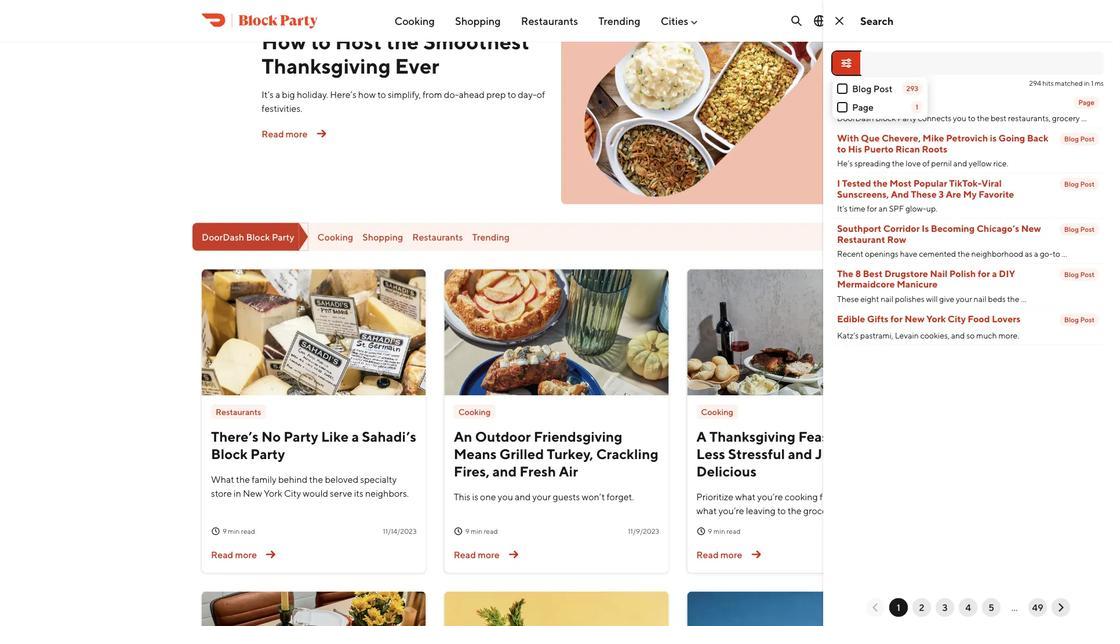Task type: describe. For each thing, give the bounding box(es) containing it.
much
[[976, 330, 997, 340]]

time line image
[[697, 527, 706, 536]]

the inside i tested the most popular tiktok-viral sunscreens, and these 3 are my favorite
[[873, 178, 888, 189]]

scratch
[[841, 491, 871, 502]]

post for with que chevere, mike petrovich is going back to his puerto rican roots
[[1080, 135, 1095, 143]]

Blog Post checkbox
[[837, 83, 848, 94]]

3 min from the left
[[714, 527, 725, 535]]

party for doordash block party connects you to the best restaurants, grocery …
[[898, 113, 917, 123]]

blog for i tested the most popular tiktok-viral sunscreens, and these 3 are my favorite
[[1064, 180, 1079, 188]]

page for 1
[[852, 102, 874, 113]]

0 vertical spatial in
[[1084, 79, 1090, 87]]

and inside prioritize what you're cooking from scratch and what you're leaving to the grocery pros.
[[873, 491, 889, 502]]

from inside prioritize what you're cooking from scratch and what you're leaving to the grocery pros.
[[820, 491, 839, 502]]

it's a big holiday. here's how to simplify, from do-ahead prep to day-of festivities.
[[262, 89, 545, 114]]

49
[[1032, 602, 1044, 613]]

1 nail from the left
[[881, 294, 894, 304]]

delicious
[[697, 463, 757, 480]]

a left go-
[[1034, 249, 1039, 258]]

family
[[252, 474, 277, 485]]

neighborhood
[[972, 249, 1024, 258]]

outdoor
[[475, 429, 531, 445]]

so
[[967, 330, 975, 340]]

now
[[884, 15, 905, 26]]

festivities.
[[262, 103, 303, 114]]

have
[[900, 249, 918, 258]]

read for fires,
[[484, 527, 498, 535]]

restaurants link for middle trending link
[[412, 231, 463, 242]]

time line image for there's no party like a sahadi's block party
[[211, 527, 220, 536]]

294
[[1030, 79, 1041, 87]]

arrow right image for an outdoor friendsgiving means grilled turkey, crackling fires, and fresh air
[[504, 545, 523, 564]]

11/9/2023
[[628, 527, 659, 535]]

an
[[879, 204, 888, 213]]

1 vertical spatial of
[[923, 159, 930, 168]]

one
[[480, 491, 496, 502]]

i
[[837, 178, 840, 189]]

close image
[[833, 14, 847, 28]]

1 horizontal spatial city
[[948, 313, 966, 324]]

a inside there's no party like a sahadi's block party
[[352, 429, 359, 445]]

thanksgiving inside the a thanksgiving feast that's less stressful and just as delicious
[[710, 429, 796, 445]]

shopping link for middle trending link's restaurants link
[[363, 231, 403, 242]]

...
[[1012, 602, 1018, 613]]

9 for an outdoor friendsgiving means grilled turkey, crackling fires, and fresh air
[[465, 527, 470, 535]]

this
[[454, 491, 471, 502]]

blog post for southport corridor is becoming chicago's new restaurant row
[[1064, 225, 1095, 233]]

turkey,
[[547, 446, 593, 462]]

a inside it's a big holiday. here's how to simplify, from do-ahead prep to day-of festivities.
[[275, 89, 280, 100]]

becoming
[[931, 223, 975, 234]]

a inside the 8 best drugstore nail polish for a diy mermaidcore manicure
[[992, 268, 997, 279]]

… for polish
[[1021, 294, 1027, 304]]

feast
[[799, 429, 834, 445]]

11/14/2023
[[383, 527, 417, 535]]

pernil
[[931, 159, 952, 168]]

prioritize
[[697, 491, 734, 502]]

blog for southport corridor is becoming chicago's new restaurant row
[[1064, 225, 1079, 233]]

0 horizontal spatial what
[[697, 505, 717, 516]]

behind
[[278, 474, 308, 485]]

an outdoor friendsgiving means grilled turkey, crackling fires, and fresh air
[[454, 429, 659, 480]]

cxblog dd thanksgiving outside lead image
[[445, 269, 669, 395]]

for for city
[[891, 313, 903, 324]]

new inside southport corridor is becoming chicago's new restaurant row
[[1021, 223, 1041, 234]]

0 horizontal spatial you
[[498, 491, 513, 502]]

0 horizontal spatial trending
[[266, 8, 300, 18]]

block inside there's no party like a sahadi's block party
[[211, 446, 248, 462]]

simplify,
[[388, 89, 421, 100]]

southport corridor is becoming chicago's new restaurant row link
[[837, 223, 1055, 245]]

1 horizontal spatial new
[[905, 313, 925, 324]]

restaurant
[[837, 234, 885, 245]]

love
[[906, 159, 921, 168]]

read more for a thanksgiving feast that's less stressful and just as delicious
[[697, 549, 742, 560]]

york inside what the family behind the beloved specialty store in new york city would serve its neighbors.
[[264, 488, 282, 499]]

2 horizontal spatial trending
[[599, 15, 641, 27]]

would
[[303, 488, 328, 499]]

block for doordash block party connects you to the best restaurants, grocery …
[[876, 113, 896, 123]]

293
[[907, 84, 919, 93]]

air
[[559, 463, 578, 480]]

go to previous page image
[[869, 601, 883, 615]]

southport corridor is becoming chicago's new restaurant row
[[837, 223, 1041, 245]]

3 read from the left
[[727, 527, 741, 535]]

go to next page image
[[1054, 601, 1068, 615]]

read for an outdoor friendsgiving means grilled turkey, crackling fires, and fresh air
[[454, 549, 476, 560]]

to inside with que chevere, mike petrovich is going back to his puerto rican roots
[[837, 143, 846, 154]]

4 button
[[959, 598, 978, 617]]

spf
[[889, 204, 904, 213]]

2 nail from the left
[[974, 294, 987, 304]]

and
[[891, 188, 909, 199]]

restaurants,
[[1008, 113, 1051, 123]]

stressful
[[728, 446, 785, 462]]

up.
[[926, 204, 938, 213]]

the inside prioritize what you're cooking from scratch and what you're leaving to the grocery pros.
[[788, 505, 802, 516]]

3 9 from the left
[[708, 527, 712, 535]]

store
[[211, 488, 232, 499]]

blog for edible gifts for new york city food lovers
[[1064, 316, 1079, 324]]

here's
[[330, 89, 356, 100]]

2 button
[[913, 598, 931, 617]]

these inside i tested the most popular tiktok-viral sunscreens, and these 3 are my favorite
[[911, 188, 937, 199]]

about block party link
[[837, 96, 916, 107]]

rice.
[[994, 159, 1009, 168]]

globe line image
[[813, 14, 827, 28]]

doordash block party connects you to the best restaurants, grocery …
[[837, 113, 1087, 123]]

blog post for the 8 best drugstore nail polish for a diy mermaidcore manicure
[[1064, 270, 1095, 278]]

what
[[211, 474, 234, 485]]

read more for there's no party like a sahadi's block party
[[211, 549, 257, 560]]

1 horizontal spatial what
[[735, 491, 756, 502]]

grilled
[[500, 446, 544, 462]]

will
[[926, 294, 938, 304]]

doordash block party link
[[193, 223, 308, 251]]

1 vertical spatial is
[[472, 491, 478, 502]]

3 inside i tested the most popular tiktok-viral sunscreens, and these 3 are my favorite
[[939, 188, 944, 199]]

5 button
[[982, 598, 1001, 617]]

globe line button
[[813, 10, 841, 31]]

my
[[963, 188, 977, 199]]

fires,
[[454, 463, 490, 480]]

doordash for doordash block party
[[202, 231, 244, 242]]

1 horizontal spatial york
[[927, 313, 946, 324]]

beds
[[988, 294, 1006, 304]]

hits
[[1043, 79, 1054, 87]]

i tested the most popular tiktok-viral sunscreens, and these 3 are my favorite
[[837, 178, 1014, 199]]

leaving
[[746, 505, 776, 516]]

more for there's no party like a sahadi's block party
[[235, 549, 257, 560]]

pros.
[[837, 505, 857, 516]]

the 8 best drugstore nail polish for a diy mermaidcore manicure
[[837, 268, 1015, 290]]

connects
[[918, 113, 952, 123]]

his
[[848, 143, 862, 154]]

petrovich
[[946, 133, 988, 144]]

rican
[[896, 143, 920, 154]]

cooking
[[785, 491, 818, 502]]

forget.
[[607, 491, 634, 502]]

gifts
[[867, 313, 889, 324]]

0 horizontal spatial restaurants link
[[211, 405, 266, 419]]

food
[[968, 313, 990, 324]]

and left so
[[951, 330, 965, 340]]

for inside the 8 best drugstore nail polish for a diy mermaidcore manicure
[[978, 268, 990, 279]]

like
[[321, 429, 349, 445]]

how
[[262, 29, 306, 54]]

as inside the a thanksgiving feast that's less stressful and just as delicious
[[846, 446, 859, 462]]

ahead
[[459, 89, 485, 100]]

it's for it's a big holiday. here's how to simplify, from do-ahead prep to day-of festivities.
[[262, 89, 274, 100]]

9 min read for party
[[223, 527, 255, 535]]

read down festivities.
[[262, 128, 284, 139]]

min for fires,
[[471, 527, 483, 535]]

1 horizontal spatial you're
[[757, 491, 783, 502]]

1 horizontal spatial as
[[1025, 249, 1033, 258]]

read more for an outdoor friendsgiving means grilled turkey, crackling fires, and fresh air
[[454, 549, 500, 560]]

best
[[991, 113, 1007, 123]]

the up polish
[[958, 249, 970, 258]]

corridor
[[884, 223, 920, 234]]

cxblog dd thanksgiving mbz lead image
[[687, 269, 912, 395]]

spreading
[[855, 159, 891, 168]]

edible gifts for new york city food lovers link
[[837, 313, 1021, 324]]

0 vertical spatial 1
[[1091, 79, 1094, 87]]

prioritize what you're cooking from scratch and what you're leaving to the grocery pros.
[[697, 491, 889, 516]]

3 inside button
[[943, 602, 948, 613]]

sunscreens,
[[837, 188, 889, 199]]

2 horizontal spatial trending link
[[599, 10, 641, 32]]

neighbors.
[[365, 488, 409, 499]]



Task type: locate. For each thing, give the bounding box(es) containing it.
… right the beds
[[1021, 294, 1027, 304]]

what up leaving
[[735, 491, 756, 502]]

beloved
[[325, 474, 359, 485]]

time line image
[[211, 527, 220, 536], [454, 527, 463, 536]]

1 horizontal spatial trending link
[[472, 231, 510, 242]]

there's
[[211, 429, 259, 445]]

party for about block party
[[893, 96, 916, 107]]

cxblog dd thanksgiving tips lead image
[[561, 0, 852, 204]]

new up go-
[[1021, 223, 1041, 234]]

0 horizontal spatial york
[[264, 488, 282, 499]]

5
[[989, 602, 994, 613]]

what down prioritize on the right bottom of page
[[697, 505, 717, 516]]

party for there's no party like a sahadi's block party
[[284, 429, 318, 445]]

2 vertical spatial restaurants link
[[211, 405, 266, 419]]

block inside doordash block party link
[[246, 231, 270, 242]]

49 button
[[1029, 598, 1047, 617]]

more.
[[999, 330, 1020, 340]]

york
[[927, 313, 946, 324], [264, 488, 282, 499]]

drugstore
[[885, 268, 928, 279]]

2 horizontal spatial restaurants link
[[521, 10, 578, 32]]

read for a thanksgiving feast that's less stressful and just as delicious
[[697, 549, 719, 560]]

for right gifts
[[891, 313, 903, 324]]

0 horizontal spatial city
[[284, 488, 301, 499]]

of right the love in the top of the page
[[923, 159, 930, 168]]

2 9 min read from the left
[[465, 527, 498, 535]]

nail right the eight
[[881, 294, 894, 304]]

0 horizontal spatial trending link
[[262, 6, 305, 21]]

it's up festivities.
[[262, 89, 274, 100]]

read more
[[262, 128, 308, 139], [211, 549, 257, 560], [454, 549, 500, 560], [697, 549, 742, 560]]

1 horizontal spatial trending
[[472, 231, 510, 242]]

0 horizontal spatial restaurants
[[216, 407, 261, 417]]

glow-
[[906, 204, 926, 213]]

1 vertical spatial you're
[[719, 505, 744, 516]]

you're down prioritize on the right bottom of page
[[719, 505, 744, 516]]

0 vertical spatial restaurants link
[[521, 10, 578, 32]]

as
[[1025, 249, 1033, 258], [846, 446, 859, 462]]

these up glow-
[[911, 188, 937, 199]]

from up pros.
[[820, 491, 839, 502]]

1 vertical spatial city
[[284, 488, 301, 499]]

0 vertical spatial …
[[1082, 113, 1087, 123]]

294 hits matched in 1 ms
[[1030, 79, 1104, 87]]

2 horizontal spatial read
[[727, 527, 741, 535]]

0 horizontal spatial in
[[234, 488, 241, 499]]

and right scratch
[[873, 491, 889, 502]]

pastrami,
[[860, 330, 894, 340]]

2 min from the left
[[471, 527, 483, 535]]

time line image down this
[[454, 527, 463, 536]]

1 horizontal spatial it's
[[837, 204, 848, 213]]

2 9 from the left
[[465, 527, 470, 535]]

0 horizontal spatial of
[[537, 89, 545, 100]]

an
[[454, 429, 472, 445]]

arrow right image
[[262, 545, 280, 564]]

min for party
[[228, 527, 240, 535]]

min down one
[[471, 527, 483, 535]]

thanksgiving inside how to host the smoothest thanksgiving ever
[[262, 53, 391, 78]]

a left diy
[[992, 268, 997, 279]]

1 vertical spatial 1
[[916, 103, 919, 111]]

going
[[999, 133, 1025, 144]]

openings
[[865, 249, 899, 258]]

read for party
[[241, 527, 255, 535]]

blog post for i tested the most popular tiktok-viral sunscreens, and these 3 are my favorite
[[1064, 180, 1095, 188]]

specialty
[[360, 474, 397, 485]]

blog post for edible gifts for new york city food lovers
[[1064, 316, 1095, 324]]

0 horizontal spatial time line image
[[211, 527, 220, 536]]

1 horizontal spatial page
[[1079, 98, 1095, 107]]

time line image down "store"
[[211, 527, 220, 536]]

of
[[537, 89, 545, 100], [923, 159, 930, 168]]

as down that's
[[846, 446, 859, 462]]

post for the 8 best drugstore nail polish for a diy mermaidcore manicure
[[1080, 270, 1095, 278]]

3
[[939, 188, 944, 199], [943, 602, 948, 613]]

grocery down 294 hits matched in 1 ms
[[1052, 113, 1080, 123]]

about
[[837, 96, 865, 107]]

from
[[423, 89, 442, 100], [820, 491, 839, 502]]

new up levain
[[905, 313, 925, 324]]

polish
[[950, 268, 976, 279]]

1 horizontal spatial arrow right image
[[504, 545, 523, 564]]

2 time line image from the left
[[454, 527, 463, 536]]

grocery inside prioritize what you're cooking from scratch and what you're leaving to the grocery pros.
[[804, 505, 835, 516]]

city
[[948, 313, 966, 324], [284, 488, 301, 499]]

1 9 min read from the left
[[223, 527, 255, 535]]

1 horizontal spatial nail
[[974, 294, 987, 304]]

1 horizontal spatial these
[[911, 188, 937, 199]]

3 left are
[[939, 188, 944, 199]]

order
[[857, 15, 883, 26]]

thanksgiving
[[262, 53, 391, 78], [710, 429, 796, 445]]

2 vertical spatial …
[[1021, 294, 1027, 304]]

filters image
[[840, 56, 854, 70]]

new inside what the family behind the beloved specialty store in new york city would serve its neighbors.
[[243, 488, 262, 499]]

9 min read for fires,
[[465, 527, 498, 535]]

nail
[[930, 268, 948, 279]]

read down family at left bottom
[[241, 527, 255, 535]]

min
[[228, 527, 240, 535], [471, 527, 483, 535], [714, 527, 725, 535]]

1 vertical spatial for
[[978, 268, 990, 279]]

the left the love in the top of the page
[[892, 159, 904, 168]]

and right 'pernil'
[[954, 159, 967, 168]]

it's inside it's a big holiday. here's how to simplify, from do-ahead prep to day-of festivities.
[[262, 89, 274, 100]]

1 left ms
[[1091, 79, 1094, 87]]

read right time line image
[[727, 527, 741, 535]]

9 right time line image
[[708, 527, 712, 535]]

is left one
[[472, 491, 478, 502]]

you right one
[[498, 491, 513, 502]]

0 vertical spatial york
[[927, 313, 946, 324]]

a right like
[[352, 429, 359, 445]]

read down time line image
[[697, 549, 719, 560]]

i tested the most popular tiktok-viral sunscreens, and these 3 are my favorite link
[[837, 178, 1055, 199]]

1 read from the left
[[241, 527, 255, 535]]

9 min read
[[223, 527, 255, 535], [465, 527, 498, 535], [708, 527, 741, 535]]

the up would
[[309, 474, 323, 485]]

1 vertical spatial grocery
[[804, 505, 835, 516]]

1 min from the left
[[228, 527, 240, 535]]

min down "store"
[[228, 527, 240, 535]]

viral
[[982, 178, 1002, 189]]

1 left 2 button
[[897, 602, 901, 613]]

it's for it's time for an spf glow-up.
[[837, 204, 848, 213]]

puerto
[[864, 143, 894, 154]]

to inside how to host the smoothest thanksgiving ever
[[311, 29, 331, 54]]

9 down this
[[465, 527, 470, 535]]

0 vertical spatial new
[[1021, 223, 1041, 234]]

1 vertical spatial your
[[532, 491, 551, 502]]

for
[[867, 204, 877, 213], [978, 268, 990, 279], [891, 313, 903, 324]]

page down matched
[[1079, 98, 1095, 107]]

restaurants link for trending link to the right
[[521, 10, 578, 32]]

restaurants link
[[521, 10, 578, 32], [412, 231, 463, 242], [211, 405, 266, 419]]

2 vertical spatial new
[[243, 488, 262, 499]]

1 vertical spatial it's
[[837, 204, 848, 213]]

edible gifts for new york city food lovers
[[837, 313, 1021, 324]]

with
[[837, 133, 859, 144]]

and inside an outdoor friendsgiving means grilled turkey, crackling fires, and fresh air
[[493, 463, 517, 480]]

1 horizontal spatial 9
[[465, 527, 470, 535]]

cxblog dd sahadis lead image
[[202, 269, 426, 395]]

the left best
[[977, 113, 989, 123]]

doordash block party
[[202, 231, 294, 242]]

0 horizontal spatial you're
[[719, 505, 744, 516]]

and down fresh
[[515, 491, 531, 502]]

0 vertical spatial as
[[1025, 249, 1033, 258]]

and down grilled
[[493, 463, 517, 480]]

2 vertical spatial 1
[[897, 602, 901, 613]]

block for about block party
[[867, 96, 891, 107]]

is
[[922, 223, 929, 234]]

1 horizontal spatial restaurants link
[[412, 231, 463, 242]]

the
[[837, 268, 854, 279]]

trending
[[266, 8, 300, 18], [599, 15, 641, 27], [472, 231, 510, 242]]

host
[[335, 29, 382, 54]]

city down behind
[[284, 488, 301, 499]]

recent
[[837, 249, 864, 258]]

the right host
[[386, 29, 419, 54]]

a left big
[[275, 89, 280, 100]]

… for new
[[1062, 249, 1067, 258]]

these eight nail polishes will give your nail beds the …
[[837, 294, 1027, 304]]

1 horizontal spatial doordash
[[837, 113, 874, 123]]

block for doordash block party
[[246, 231, 270, 242]]

are
[[946, 188, 962, 199]]

0 horizontal spatial 9
[[223, 527, 227, 535]]

1 horizontal spatial for
[[891, 313, 903, 324]]

min right time line image
[[714, 527, 725, 535]]

and down feast
[[788, 446, 812, 462]]

Page checkbox
[[837, 102, 848, 112]]

these up edible
[[837, 294, 859, 304]]

2 horizontal spatial 9
[[708, 527, 712, 535]]

0 horizontal spatial arrow right image
[[312, 124, 331, 143]]

how
[[358, 89, 376, 100]]

go-
[[1040, 249, 1053, 258]]

0 horizontal spatial it's
[[262, 89, 274, 100]]

restaurants for trending link to the right restaurants link
[[521, 15, 578, 27]]

this is one you and your guests won't forget.
[[454, 491, 634, 502]]

0 vertical spatial you
[[953, 113, 967, 123]]

party for doordash block party
[[272, 231, 294, 242]]

0 vertical spatial for
[[867, 204, 877, 213]]

read down one
[[484, 527, 498, 535]]

your right give
[[956, 294, 972, 304]]

new
[[1021, 223, 1041, 234], [905, 313, 925, 324], [243, 488, 262, 499]]

0 horizontal spatial grocery
[[804, 505, 835, 516]]

city inside what the family behind the beloved specialty store in new york city would serve its neighbors.
[[284, 488, 301, 499]]

0 vertical spatial your
[[956, 294, 972, 304]]

as left go-
[[1025, 249, 1033, 258]]

4
[[966, 602, 971, 613]]

1 horizontal spatial time line image
[[454, 527, 463, 536]]

with que chevere, mike petrovich is going back to his puerto rican roots
[[837, 133, 1049, 154]]

1 vertical spatial restaurants
[[412, 231, 463, 242]]

the down 'cooking'
[[788, 505, 802, 516]]

trending link
[[262, 6, 305, 21], [599, 10, 641, 32], [472, 231, 510, 242]]

2 horizontal spatial …
[[1082, 113, 1087, 123]]

its
[[354, 488, 364, 499]]

read left arrow right icon
[[211, 549, 233, 560]]

in inside what the family behind the beloved specialty store in new york city would serve its neighbors.
[[234, 488, 241, 499]]

1 horizontal spatial from
[[820, 491, 839, 502]]

1 horizontal spatial shopping
[[455, 15, 501, 27]]

0 horizontal spatial page
[[852, 102, 874, 113]]

of right the prep
[[537, 89, 545, 100]]

for right polish
[[978, 268, 990, 279]]

popular
[[914, 178, 948, 189]]

more for an outdoor friendsgiving means grilled turkey, crackling fires, and fresh air
[[478, 549, 500, 560]]

thanksgiving up holiday.
[[262, 53, 391, 78]]

1 horizontal spatial …
[[1062, 249, 1067, 258]]

read down this
[[454, 549, 476, 560]]

1 horizontal spatial in
[[1084, 79, 1090, 87]]

blog for the 8 best drugstore nail polish for a diy mermaidcore manicure
[[1064, 270, 1079, 278]]

0 horizontal spatial 9 min read
[[223, 527, 255, 535]]

post for southport corridor is becoming chicago's new restaurant row
[[1080, 225, 1095, 233]]

of inside it's a big holiday. here's how to simplify, from do-ahead prep to day-of festivities.
[[537, 89, 545, 100]]

post for edible gifts for new york city food lovers
[[1080, 316, 1095, 324]]

filters button
[[833, 52, 860, 75]]

you're
[[757, 491, 783, 502], [719, 505, 744, 516]]

do-
[[444, 89, 459, 100]]

nail left the beds
[[974, 294, 987, 304]]

a thanksgiving feast that's less stressful and just as delicious
[[697, 429, 877, 480]]

you
[[953, 113, 967, 123], [498, 491, 513, 502]]

0 horizontal spatial read
[[241, 527, 255, 535]]

from left do-
[[423, 89, 442, 100]]

1 vertical spatial from
[[820, 491, 839, 502]]

1 inside button
[[897, 602, 901, 613]]

matched
[[1055, 79, 1083, 87]]

1 horizontal spatial read
[[484, 527, 498, 535]]

0 vertical spatial it's
[[262, 89, 274, 100]]

2 horizontal spatial min
[[714, 527, 725, 535]]

1 horizontal spatial grocery
[[1052, 113, 1080, 123]]

post for i tested the most popular tiktok-viral sunscreens, and these 3 are my favorite
[[1080, 180, 1095, 188]]

read
[[262, 128, 284, 139], [211, 549, 233, 560], [454, 549, 476, 560], [697, 549, 719, 560]]

1 vertical spatial these
[[837, 294, 859, 304]]

your left guests
[[532, 491, 551, 502]]

no
[[261, 429, 281, 445]]

thanksgiving up stressful
[[710, 429, 796, 445]]

new down family at left bottom
[[243, 488, 262, 499]]

and inside the a thanksgiving feast that's less stressful and just as delicious
[[788, 446, 812, 462]]

for for glow-
[[867, 204, 877, 213]]

1 vertical spatial shopping
[[363, 231, 403, 242]]

prep
[[486, 89, 506, 100]]

… down matched
[[1082, 113, 1087, 123]]

the inside how to host the smoothest thanksgiving ever
[[386, 29, 419, 54]]

0 horizontal spatial is
[[472, 491, 478, 502]]

blog post for with que chevere, mike petrovich is going back to his puerto rican roots
[[1064, 135, 1095, 143]]

1 horizontal spatial min
[[471, 527, 483, 535]]

shopping link for trending link to the right restaurants link
[[455, 10, 501, 32]]

city left 'food'
[[948, 313, 966, 324]]

chevere,
[[882, 133, 921, 144]]

1 horizontal spatial 1
[[916, 103, 919, 111]]

to inside prioritize what you're cooking from scratch and what you're leaving to the grocery pros.
[[778, 505, 786, 516]]

0 vertical spatial you're
[[757, 491, 783, 502]]

the right "what" on the left of page
[[236, 474, 250, 485]]

0 vertical spatial from
[[423, 89, 442, 100]]

the left the most
[[873, 178, 888, 189]]

a
[[697, 429, 707, 445]]

0 vertical spatial thanksgiving
[[262, 53, 391, 78]]

2 vertical spatial for
[[891, 313, 903, 324]]

1 horizontal spatial restaurants
[[412, 231, 463, 242]]

mermaidcore
[[837, 279, 895, 290]]

katz's
[[837, 330, 859, 340]]

there's no party like a sahadi's block party
[[211, 429, 416, 462]]

0 horizontal spatial shopping
[[363, 231, 403, 242]]

1 vertical spatial 3
[[943, 602, 948, 613]]

2 horizontal spatial 9 min read
[[708, 527, 741, 535]]

arrow right image for a thanksgiving feast that's less stressful and just as delicious
[[747, 545, 766, 564]]

3 right 2
[[943, 602, 948, 613]]

1 horizontal spatial you
[[953, 113, 967, 123]]

blog for with que chevere, mike petrovich is going back to his puerto rican roots
[[1064, 135, 1079, 143]]

what
[[735, 491, 756, 502], [697, 505, 717, 516]]

9 min read down one
[[465, 527, 498, 535]]

the right the beds
[[1007, 294, 1020, 304]]

1 time line image from the left
[[211, 527, 220, 536]]

york down family at left bottom
[[264, 488, 282, 499]]

1
[[1091, 79, 1094, 87], [916, 103, 919, 111], [897, 602, 901, 613]]

1 horizontal spatial 9 min read
[[465, 527, 498, 535]]

0 horizontal spatial …
[[1021, 294, 1027, 304]]

3 9 min read from the left
[[708, 527, 741, 535]]

manicure
[[897, 279, 938, 290]]

more for a thanksgiving feast that's less stressful and just as delicious
[[721, 549, 742, 560]]

0 vertical spatial what
[[735, 491, 756, 502]]

9 for there's no party like a sahadi's block party
[[223, 527, 227, 535]]

1 vertical spatial doordash
[[202, 231, 244, 242]]

restaurants for middle trending link's restaurants link
[[412, 231, 463, 242]]

is left going
[[990, 133, 997, 144]]

page for doordash block party connects you to the best restaurants, grocery …
[[1079, 98, 1095, 107]]

1 horizontal spatial thanksgiving
[[710, 429, 796, 445]]

0 horizontal spatial thanksgiving
[[262, 53, 391, 78]]

york up cookies,
[[927, 313, 946, 324]]

diy
[[999, 268, 1015, 279]]

to
[[311, 29, 331, 54], [378, 89, 386, 100], [508, 89, 516, 100], [968, 113, 976, 123], [837, 143, 846, 154], [1053, 249, 1060, 258], [778, 505, 786, 516]]

tiktok-
[[949, 178, 982, 189]]

9 down "store"
[[223, 527, 227, 535]]

2 read from the left
[[484, 527, 498, 535]]

for left an
[[867, 204, 877, 213]]

cities link
[[661, 10, 699, 32]]

arrow right image
[[312, 124, 331, 143], [504, 545, 523, 564], [747, 545, 766, 564]]

doordash blog image
[[202, 13, 318, 28]]

levain
[[895, 330, 919, 340]]

you up petrovich
[[953, 113, 967, 123]]

grocery down 'cooking'
[[804, 505, 835, 516]]

1 down the "293"
[[916, 103, 919, 111]]

recent openings have cemented the neighborhood as a go-to …
[[837, 249, 1067, 258]]

shopping link
[[455, 10, 501, 32], [363, 231, 403, 242]]

2 vertical spatial restaurants
[[216, 407, 261, 417]]

0 horizontal spatial for
[[867, 204, 877, 213]]

2
[[919, 602, 925, 613]]

from inside it's a big holiday. here's how to simplify, from do-ahead prep to day-of festivities.
[[423, 89, 442, 100]]

you're up leaving
[[757, 491, 783, 502]]

in left ms
[[1084, 79, 1090, 87]]

read for there's no party like a sahadi's block party
[[211, 549, 233, 560]]

2 horizontal spatial 1
[[1091, 79, 1094, 87]]

0 horizontal spatial shopping link
[[363, 231, 403, 242]]

in right "store"
[[234, 488, 241, 499]]

0 vertical spatial grocery
[[1052, 113, 1080, 123]]

time
[[849, 204, 866, 213]]

restaurants for the left restaurants link
[[216, 407, 261, 417]]

0 horizontal spatial from
[[423, 89, 442, 100]]

friendsgiving
[[534, 429, 623, 445]]

page right the page checkbox
[[852, 102, 874, 113]]

time line image for an outdoor friendsgiving means grilled turkey, crackling fires, and fresh air
[[454, 527, 463, 536]]

… right go-
[[1062, 249, 1067, 258]]

0 horizontal spatial these
[[837, 294, 859, 304]]

doordash for doordash block party connects you to the best restaurants, grocery …
[[837, 113, 874, 123]]

doordash
[[837, 113, 874, 123], [202, 231, 244, 242]]

1 vertical spatial as
[[846, 446, 859, 462]]

1 9 from the left
[[223, 527, 227, 535]]

0 vertical spatial shopping
[[455, 15, 501, 27]]

is inside with que chevere, mike petrovich is going back to his puerto rican roots
[[990, 133, 997, 144]]

8
[[856, 268, 861, 279]]

0 vertical spatial is
[[990, 133, 997, 144]]

it's left time
[[837, 204, 848, 213]]

that's
[[837, 429, 877, 445]]

9 min read down "store"
[[223, 527, 255, 535]]

9 min read right time line image
[[708, 527, 741, 535]]



Task type: vqa. For each thing, say whether or not it's contained in the screenshot.
top Shopping
yes



